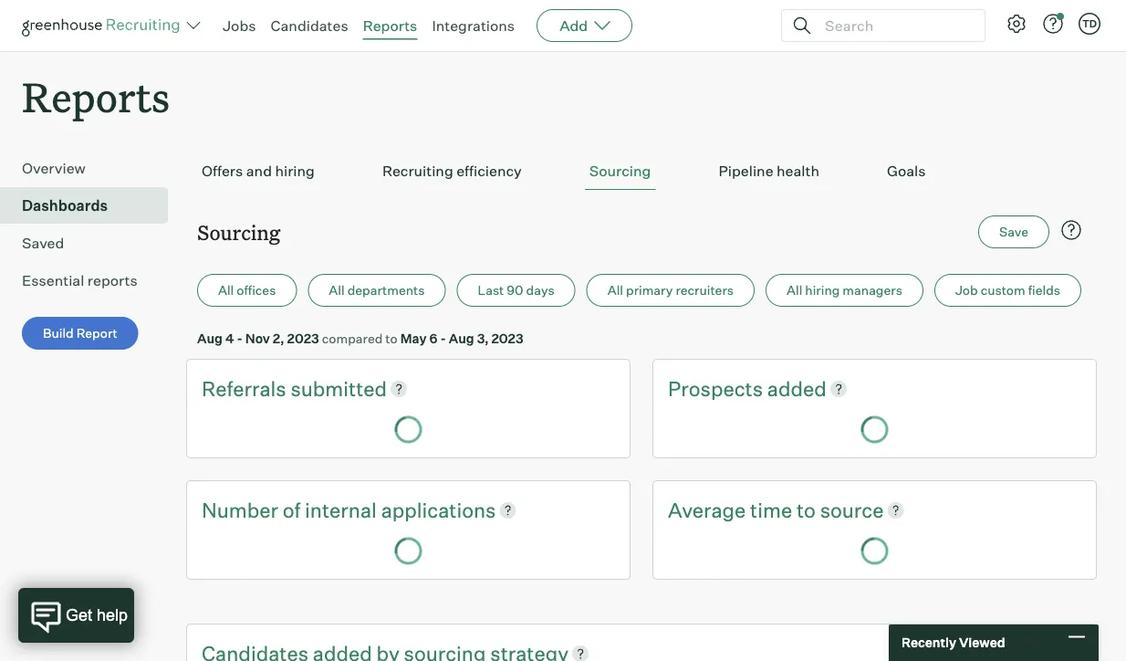 Task type: vqa. For each thing, say whether or not it's contained in the screenshot.
the today, 8:49 am
no



Task type: describe. For each thing, give the bounding box(es) containing it.
applications link
[[381, 496, 496, 524]]

offers and hiring
[[202, 162, 315, 180]]

all departments button
[[308, 274, 446, 307]]

0 vertical spatial hiring
[[275, 162, 315, 180]]

pipeline
[[719, 162, 774, 180]]

td button
[[1079, 13, 1101, 35]]

candidates
[[271, 16, 348, 35]]

candidates link
[[271, 16, 348, 35]]

health
[[777, 162, 820, 180]]

number link
[[202, 496, 283, 524]]

td button
[[1076, 9, 1105, 38]]

internal
[[305, 497, 377, 522]]

source link
[[820, 496, 884, 524]]

pipeline health
[[719, 162, 820, 180]]

6
[[430, 330, 438, 346]]

overview link
[[22, 157, 161, 179]]

submitted
[[291, 376, 387, 401]]

Search text field
[[821, 12, 969, 39]]

of link
[[283, 496, 305, 524]]

internal link
[[305, 496, 381, 524]]

3,
[[477, 330, 489, 346]]

last 90 days
[[478, 282, 555, 298]]

time link
[[751, 496, 797, 524]]

recruiting efficiency
[[382, 162, 522, 180]]

2 - from the left
[[440, 330, 446, 346]]

4
[[225, 330, 234, 346]]

tab list containing offers and hiring
[[197, 153, 1086, 190]]

added
[[768, 376, 827, 401]]

average time to
[[668, 497, 820, 522]]

departments
[[348, 282, 425, 298]]

may
[[401, 330, 427, 346]]

source
[[820, 497, 884, 522]]

2 2023 from the left
[[492, 330, 524, 346]]

prospects
[[668, 376, 768, 401]]

90
[[507, 282, 524, 298]]

number of internal
[[202, 497, 381, 522]]

all offices
[[218, 282, 276, 298]]

nov
[[245, 330, 270, 346]]

jobs
[[223, 16, 256, 35]]

build report
[[43, 325, 118, 341]]

1 - from the left
[[237, 330, 243, 346]]

offers and hiring button
[[197, 153, 319, 190]]

add
[[560, 16, 588, 35]]

managers
[[843, 282, 903, 298]]

all for all offices
[[218, 282, 234, 298]]

1 horizontal spatial hiring
[[806, 282, 840, 298]]

recruiting
[[382, 162, 454, 180]]

configure image
[[1006, 13, 1028, 35]]

average link
[[668, 496, 751, 524]]

save
[[1000, 224, 1029, 240]]

sourcing inside sourcing button
[[590, 162, 651, 180]]

goals
[[887, 162, 926, 180]]

reports
[[87, 271, 138, 290]]

pipeline health button
[[714, 153, 824, 190]]

build report button
[[22, 317, 139, 350]]

essential reports
[[22, 271, 138, 290]]

integrations link
[[432, 16, 515, 35]]

0 horizontal spatial reports
[[22, 69, 170, 123]]

greenhouse recruiting image
[[22, 15, 186, 37]]

all for all hiring managers
[[787, 282, 803, 298]]

all hiring managers
[[787, 282, 903, 298]]

dashboards link
[[22, 195, 161, 217]]

add button
[[537, 9, 633, 42]]

applications
[[381, 497, 496, 522]]

faq image
[[1061, 219, 1083, 241]]

2 aug from the left
[[449, 330, 475, 346]]



Task type: locate. For each thing, give the bounding box(es) containing it.
primary
[[626, 282, 673, 298]]

last 90 days button
[[457, 274, 576, 307]]

all left departments
[[329, 282, 345, 298]]

hiring right and
[[275, 162, 315, 180]]

reports link
[[363, 16, 418, 35]]

sourcing button
[[585, 153, 656, 190]]

2,
[[273, 330, 285, 346]]

recruiting efficiency button
[[378, 153, 527, 190]]

0 horizontal spatial hiring
[[275, 162, 315, 180]]

1 vertical spatial to
[[797, 497, 816, 522]]

-
[[237, 330, 243, 346], [440, 330, 446, 346]]

compared
[[322, 330, 383, 346]]

tab list
[[197, 153, 1086, 190]]

recruiters
[[676, 282, 734, 298]]

dashboards
[[22, 196, 108, 215]]

viewed
[[960, 635, 1006, 651]]

- right 4
[[237, 330, 243, 346]]

reports down greenhouse recruiting image
[[22, 69, 170, 123]]

1 aug from the left
[[197, 330, 223, 346]]

4 all from the left
[[787, 282, 803, 298]]

and
[[246, 162, 272, 180]]

all left managers
[[787, 282, 803, 298]]

aug left 4
[[197, 330, 223, 346]]

1 horizontal spatial reports
[[363, 16, 418, 35]]

all primary recruiters
[[608, 282, 734, 298]]

0 horizontal spatial to
[[386, 330, 398, 346]]

aug left 3,
[[449, 330, 475, 346]]

to left may
[[386, 330, 398, 346]]

time
[[751, 497, 793, 522]]

job
[[956, 282, 978, 298]]

hiring
[[275, 162, 315, 180], [806, 282, 840, 298]]

custom
[[981, 282, 1026, 298]]

integrations
[[432, 16, 515, 35]]

3 all from the left
[[608, 282, 624, 298]]

all for all departments
[[329, 282, 345, 298]]

efficiency
[[457, 162, 522, 180]]

all
[[218, 282, 234, 298], [329, 282, 345, 298], [608, 282, 624, 298], [787, 282, 803, 298]]

td
[[1083, 17, 1098, 30]]

all left offices
[[218, 282, 234, 298]]

job custom fields
[[956, 282, 1061, 298]]

1 vertical spatial hiring
[[806, 282, 840, 298]]

1 all from the left
[[218, 282, 234, 298]]

essential
[[22, 271, 84, 290]]

sourcing
[[590, 162, 651, 180], [197, 218, 281, 245]]

jobs link
[[223, 16, 256, 35]]

1 horizontal spatial 2023
[[492, 330, 524, 346]]

recently
[[902, 635, 957, 651]]

1 2023 from the left
[[287, 330, 319, 346]]

to
[[386, 330, 398, 346], [797, 497, 816, 522]]

all primary recruiters button
[[587, 274, 755, 307]]

- right 6
[[440, 330, 446, 346]]

referrals link
[[202, 375, 291, 403]]

offers
[[202, 162, 243, 180]]

0 horizontal spatial -
[[237, 330, 243, 346]]

recently viewed
[[902, 635, 1006, 651]]

2023
[[287, 330, 319, 346], [492, 330, 524, 346]]

all departments
[[329, 282, 425, 298]]

0 vertical spatial to
[[386, 330, 398, 346]]

hiring left managers
[[806, 282, 840, 298]]

1 horizontal spatial to
[[797, 497, 816, 522]]

1 vertical spatial reports
[[22, 69, 170, 123]]

0 horizontal spatial sourcing
[[197, 218, 281, 245]]

days
[[526, 282, 555, 298]]

goals button
[[883, 153, 931, 190]]

1 horizontal spatial sourcing
[[590, 162, 651, 180]]

saved
[[22, 234, 64, 252]]

overview
[[22, 159, 86, 177]]

all left primary
[[608, 282, 624, 298]]

essential reports link
[[22, 270, 161, 291]]

aug
[[197, 330, 223, 346], [449, 330, 475, 346]]

job custom fields button
[[935, 274, 1082, 307]]

to right time on the bottom right of the page
[[797, 497, 816, 522]]

0 horizontal spatial 2023
[[287, 330, 319, 346]]

0 horizontal spatial aug
[[197, 330, 223, 346]]

aug 4 - nov 2, 2023 compared to may 6 - aug 3, 2023
[[197, 330, 524, 346]]

build
[[43, 325, 74, 341]]

prospects link
[[668, 375, 768, 403]]

2023 right 2,
[[287, 330, 319, 346]]

reports right candidates
[[363, 16, 418, 35]]

average
[[668, 497, 746, 522]]

report
[[76, 325, 118, 341]]

saved link
[[22, 232, 161, 254]]

of
[[283, 497, 301, 522]]

offices
[[237, 282, 276, 298]]

0 vertical spatial sourcing
[[590, 162, 651, 180]]

all for all primary recruiters
[[608, 282, 624, 298]]

to link
[[797, 496, 820, 524]]

added link
[[768, 375, 827, 403]]

all offices button
[[197, 274, 297, 307]]

last
[[478, 282, 504, 298]]

submitted link
[[291, 375, 387, 403]]

referrals
[[202, 376, 291, 401]]

fields
[[1029, 282, 1061, 298]]

2023 right 3,
[[492, 330, 524, 346]]

save button
[[979, 216, 1050, 249]]

reports
[[363, 16, 418, 35], [22, 69, 170, 123]]

2 all from the left
[[329, 282, 345, 298]]

0 vertical spatial reports
[[363, 16, 418, 35]]

all hiring managers button
[[766, 274, 924, 307]]

1 horizontal spatial aug
[[449, 330, 475, 346]]

number
[[202, 497, 278, 522]]

1 horizontal spatial -
[[440, 330, 446, 346]]

1 vertical spatial sourcing
[[197, 218, 281, 245]]



